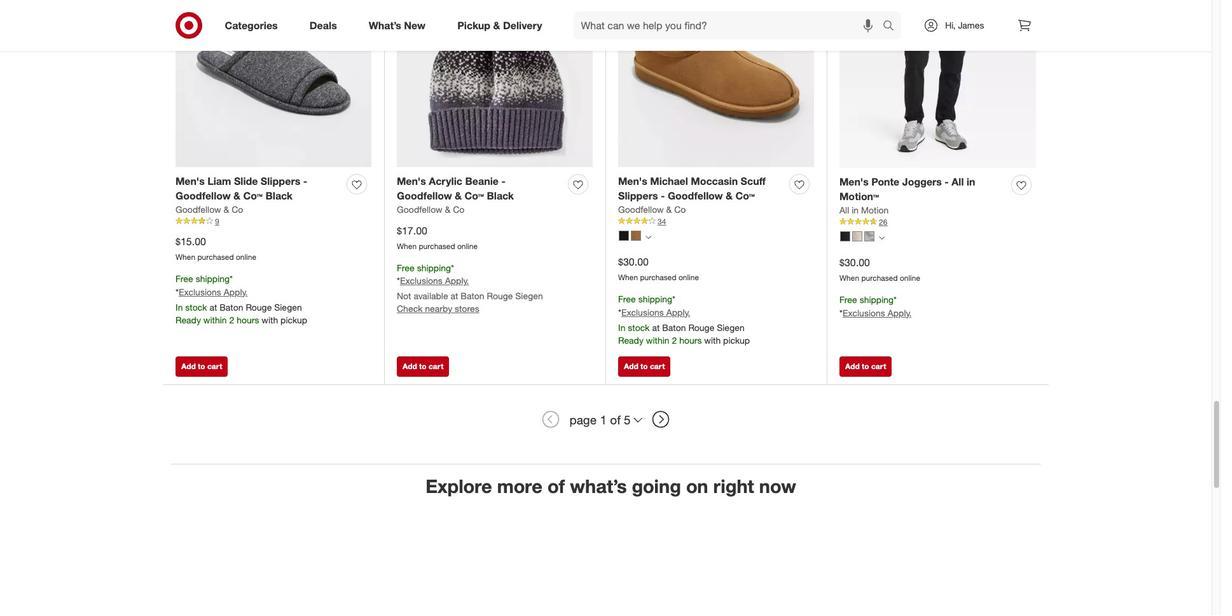 Task type: describe. For each thing, give the bounding box(es) containing it.
9 link
[[176, 216, 372, 227]]

0 horizontal spatial in
[[852, 205, 859, 216]]

moccasin
[[691, 175, 738, 188]]

co for goodfellow
[[674, 204, 686, 215]]

in inside men's ponte joggers - all in motion™
[[967, 176, 976, 188]]

men's for men's acrylic beanie - goodfellow & co™ black
[[397, 175, 426, 188]]

5
[[624, 413, 631, 427]]

page 1 of 5 button
[[564, 406, 648, 434]]

& right pickup
[[493, 19, 500, 32]]

cart for black
[[429, 362, 444, 372]]

rouge for $17.00
[[487, 291, 513, 302]]

check
[[397, 304, 423, 315]]

black image
[[840, 231, 851, 242]]

brown image
[[631, 231, 641, 241]]

4 cart from the left
[[872, 362, 886, 372]]

co™ inside men's michael moccasin scuff slippers - goodfellow & co™
[[736, 190, 755, 202]]

more
[[497, 475, 543, 498]]

goodfellow & co for goodfellow
[[176, 204, 243, 215]]

men's ponte joggers - all in motion™
[[840, 176, 976, 203]]

all colors element for motion™
[[879, 234, 885, 242]]

What can we help you find? suggestions appear below search field
[[574, 11, 886, 39]]

co™ inside men's liam slide slippers - goodfellow & co™ black
[[243, 190, 263, 202]]

all colors image
[[879, 236, 885, 241]]

exclusions for &
[[622, 307, 664, 318]]

4 add from the left
[[846, 362, 860, 372]]

add to cart for black
[[403, 362, 444, 372]]

liam
[[208, 175, 231, 188]]

goodfellow & co link for -
[[618, 204, 686, 216]]

- inside men's ponte joggers - all in motion™
[[945, 176, 949, 188]]

of for more
[[548, 475, 565, 498]]

goodfellow inside men's liam slide slippers - goodfellow & co™ black
[[176, 190, 231, 202]]

scuff
[[741, 175, 766, 188]]

add to cart for co™
[[181, 362, 222, 372]]

deals link
[[299, 11, 353, 39]]

goodfellow up the 34
[[618, 204, 664, 215]]

with for $30.00
[[704, 335, 721, 346]]

to for &
[[641, 362, 648, 372]]

0 horizontal spatial all
[[840, 205, 849, 216]]

siegen for $30.00
[[717, 322, 745, 333]]

add to cart button for co™
[[176, 357, 228, 377]]

apply. for black
[[445, 276, 469, 287]]

add for co™
[[181, 362, 196, 372]]

$17.00 when purchased online
[[397, 225, 478, 251]]

1
[[600, 413, 607, 427]]

in for $15.00
[[176, 302, 183, 313]]

purchased for goodfellow
[[640, 273, 677, 282]]

michael
[[650, 175, 688, 188]]

34
[[658, 217, 666, 226]]

baton for $30.00
[[662, 322, 686, 333]]

stock for $15.00
[[185, 302, 207, 313]]

pickup & delivery
[[458, 19, 542, 32]]

explore more of what's going on right now
[[426, 475, 796, 498]]

$30.00 when purchased online for goodfellow
[[618, 256, 699, 282]]

shipping inside free shipping * * exclusions apply.
[[860, 294, 894, 305]]

goodfellow & co link for goodfellow
[[176, 204, 243, 216]]

men's for men's liam slide slippers - goodfellow & co™ black
[[176, 175, 205, 188]]

$30.00 when purchased online for motion™
[[840, 256, 921, 283]]

goodfellow & co link for &
[[397, 204, 465, 216]]

page
[[570, 413, 597, 427]]

available
[[414, 291, 448, 302]]

goodfellow inside men's michael moccasin scuff slippers - goodfellow & co™
[[668, 190, 723, 202]]

all colors element for goodfellow
[[646, 234, 651, 241]]

when for men's acrylic beanie - goodfellow & co™ black
[[397, 242, 417, 251]]

free shipping * * exclusions apply. in stock at  baton rouge siegen ready within 2 hours with pickup for $30.00
[[618, 294, 750, 346]]

shipping for black
[[417, 263, 451, 273]]

$30.00 for men's ponte joggers - all in motion™
[[840, 256, 870, 269]]

34 link
[[618, 216, 814, 227]]

acrylic
[[429, 175, 463, 188]]

delivery
[[503, 19, 542, 32]]

pickup for $15.00
[[281, 315, 307, 325]]

hi,
[[946, 20, 956, 31]]

free for men's ponte joggers - all in motion™
[[840, 294, 857, 305]]

at for $30.00
[[652, 322, 660, 333]]

free for men's acrylic beanie - goodfellow & co™ black
[[397, 263, 415, 273]]

add for black
[[403, 362, 417, 372]]

- inside men's michael moccasin scuff slippers - goodfellow & co™
[[661, 190, 665, 202]]

james
[[958, 20, 985, 31]]

shipping for co™
[[196, 273, 230, 284]]

& inside men's acrylic beanie - goodfellow & co™ black
[[455, 190, 462, 202]]

all in motion link
[[840, 204, 889, 217]]

& down men's liam slide slippers - goodfellow & co™ black
[[224, 204, 229, 215]]

search button
[[877, 11, 908, 42]]

goodfellow & co for &
[[397, 204, 465, 215]]

men's acrylic beanie - goodfellow & co™ black
[[397, 175, 514, 202]]

purchased for motion™
[[862, 274, 898, 283]]

what's new link
[[358, 11, 442, 39]]

exclusions apply. button for $30.00
[[622, 306, 690, 319]]

men's for men's ponte joggers - all in motion™
[[840, 176, 869, 188]]

deals
[[310, 19, 337, 32]]

when for men's liam slide slippers - goodfellow & co™ black
[[176, 253, 195, 262]]

$17.00
[[397, 225, 427, 237]]

going
[[632, 475, 681, 498]]

men's acrylic beanie - goodfellow & co™ black link
[[397, 174, 563, 204]]

slippers inside men's michael moccasin scuff slippers - goodfellow & co™
[[618, 190, 658, 202]]

goodfellow & co for -
[[618, 204, 686, 215]]

when for men's ponte joggers - all in motion™
[[840, 274, 860, 283]]

beanie
[[465, 175, 499, 188]]

& inside men's liam slide slippers - goodfellow & co™ black
[[234, 190, 241, 202]]

all inside men's ponte joggers - all in motion™
[[952, 176, 964, 188]]

pickup
[[458, 19, 491, 32]]

when for men's michael moccasin scuff slippers - goodfellow & co™
[[618, 273, 638, 282]]

what's
[[570, 475, 627, 498]]

add to cart button for &
[[618, 357, 671, 377]]

men's michael moccasin scuff slippers - goodfellow & co™ link
[[618, 174, 784, 204]]

add for &
[[624, 362, 639, 372]]

& inside men's michael moccasin scuff slippers - goodfellow & co™
[[726, 190, 733, 202]]

joggers
[[903, 176, 942, 188]]



Task type: vqa. For each thing, say whether or not it's contained in the screenshot.
list
no



Task type: locate. For each thing, give the bounding box(es) containing it.
0 vertical spatial all
[[952, 176, 964, 188]]

baton for $15.00
[[220, 302, 243, 313]]

men's liam slide slippers - goodfellow & co™ black image
[[176, 0, 372, 167], [176, 0, 372, 167]]

apply. for co™
[[224, 287, 248, 297]]

hours for $15.00
[[237, 315, 259, 325]]

0 horizontal spatial baton
[[220, 302, 243, 313]]

2 black from the left
[[487, 190, 514, 202]]

0 horizontal spatial rouge
[[246, 302, 272, 313]]

ready for $30.00
[[618, 335, 644, 346]]

3 cart from the left
[[650, 362, 665, 372]]

0 vertical spatial ready
[[176, 315, 201, 325]]

0 horizontal spatial at
[[210, 302, 217, 313]]

men's inside men's michael moccasin scuff slippers - goodfellow & co™
[[618, 175, 647, 188]]

right
[[714, 475, 754, 498]]

2 goodfellow & co from the left
[[397, 204, 465, 215]]

black
[[266, 190, 293, 202], [487, 190, 514, 202]]

0 horizontal spatial siegen
[[274, 302, 302, 313]]

stock for $30.00
[[628, 322, 650, 333]]

1 horizontal spatial with
[[704, 335, 721, 346]]

1 horizontal spatial goodfellow & co link
[[397, 204, 465, 216]]

slippers down michael
[[618, 190, 658, 202]]

to for black
[[419, 362, 427, 372]]

free for men's michael moccasin scuff slippers - goodfellow & co™
[[618, 294, 636, 305]]

& down moccasin on the top right
[[726, 190, 733, 202]]

ponte
[[872, 176, 900, 188]]

siegen for $17.00
[[516, 291, 543, 302]]

1 horizontal spatial within
[[646, 335, 670, 346]]

what's new
[[369, 19, 426, 32]]

add to cart button for black
[[397, 357, 449, 377]]

apply. for &
[[667, 307, 690, 318]]

what's
[[369, 19, 401, 32]]

purchased down all colors icon
[[640, 273, 677, 282]]

pickup
[[281, 315, 307, 325], [723, 335, 750, 346]]

*
[[451, 263, 454, 273], [230, 273, 233, 284], [397, 276, 400, 287], [176, 287, 179, 297], [673, 294, 676, 305], [894, 294, 897, 305], [618, 307, 622, 318], [840, 308, 843, 318]]

2 to from the left
[[419, 362, 427, 372]]

1 co™ from the left
[[243, 190, 263, 202]]

co down men's liam slide slippers - goodfellow & co™ black
[[232, 204, 243, 215]]

ready for $15.00
[[176, 315, 201, 325]]

online down "9" link at the top of the page
[[236, 253, 256, 262]]

when
[[397, 242, 417, 251], [176, 253, 195, 262], [618, 273, 638, 282], [840, 274, 860, 283]]

when down $15.00
[[176, 253, 195, 262]]

free inside the free shipping * * exclusions apply. not available at baton rouge siegen check nearby stores
[[397, 263, 415, 273]]

baton for $17.00
[[461, 291, 485, 302]]

0 vertical spatial stock
[[185, 302, 207, 313]]

goodfellow up $17.00 at the top of the page
[[397, 204, 442, 215]]

$30.00 down khaki icon
[[840, 256, 870, 269]]

free shipping * * exclusions apply. in stock at  baton rouge siegen ready within 2 hours with pickup for $15.00
[[176, 273, 307, 325]]

when inside $15.00 when purchased online
[[176, 253, 195, 262]]

at inside the free shipping * * exclusions apply. not available at baton rouge siegen check nearby stores
[[451, 291, 458, 302]]

online for co™
[[236, 253, 256, 262]]

men's left acrylic at the left top of page
[[397, 175, 426, 188]]

0 horizontal spatial of
[[548, 475, 565, 498]]

shipping up "available"
[[417, 263, 451, 273]]

goodfellow & co up the 34
[[618, 204, 686, 215]]

siegen for $15.00
[[274, 302, 302, 313]]

within
[[203, 315, 227, 325], [646, 335, 670, 346]]

exclusions
[[400, 276, 443, 287], [179, 287, 221, 297], [622, 307, 664, 318], [843, 308, 885, 318]]

goodfellow & co link up $17.00 at the top of the page
[[397, 204, 465, 216]]

1 cart from the left
[[207, 362, 222, 372]]

4 add to cart from the left
[[846, 362, 886, 372]]

2 horizontal spatial at
[[652, 322, 660, 333]]

exclusions inside free shipping * * exclusions apply.
[[843, 308, 885, 318]]

men's acrylic beanie - goodfellow & co™ black image
[[397, 0, 593, 167], [397, 0, 593, 167]]

purchased for co™
[[419, 242, 455, 251]]

men's michael moccasin scuff slippers - goodfellow & co™ image
[[618, 0, 814, 167], [618, 0, 814, 167]]

1 vertical spatial in
[[618, 322, 626, 333]]

black image
[[619, 231, 629, 241]]

2 horizontal spatial baton
[[662, 322, 686, 333]]

4 add to cart button from the left
[[840, 357, 892, 377]]

co™
[[243, 190, 263, 202], [465, 190, 484, 202], [736, 190, 755, 202]]

1 horizontal spatial siegen
[[516, 291, 543, 302]]

purchased down $17.00 at the top of the page
[[419, 242, 455, 251]]

1 horizontal spatial $30.00
[[840, 256, 870, 269]]

nearby
[[425, 304, 452, 315]]

of left the 5
[[610, 413, 621, 427]]

0 horizontal spatial within
[[203, 315, 227, 325]]

4 to from the left
[[862, 362, 869, 372]]

1 vertical spatial hours
[[680, 335, 702, 346]]

1 horizontal spatial stock
[[628, 322, 650, 333]]

all colors element right brown icon
[[646, 234, 651, 241]]

$30.00 down brown icon
[[618, 256, 649, 269]]

of inside dropdown button
[[610, 413, 621, 427]]

purchased for &
[[198, 253, 234, 262]]

shipping down all colors image
[[860, 294, 894, 305]]

online for black
[[457, 242, 478, 251]]

2 cart from the left
[[429, 362, 444, 372]]

men's inside men's liam slide slippers - goodfellow & co™ black
[[176, 175, 205, 188]]

0 vertical spatial slippers
[[261, 175, 301, 188]]

men's ponte joggers - all in motion™ image
[[840, 0, 1036, 168], [840, 0, 1036, 168]]

categories link
[[214, 11, 294, 39]]

search
[[877, 20, 908, 33]]

shipping down all colors icon
[[639, 294, 673, 305]]

2 horizontal spatial siegen
[[717, 322, 745, 333]]

0 vertical spatial pickup
[[281, 315, 307, 325]]

0 horizontal spatial goodfellow & co link
[[176, 204, 243, 216]]

purchased down $15.00
[[198, 253, 234, 262]]

1 horizontal spatial slippers
[[618, 190, 658, 202]]

2 add to cart from the left
[[403, 362, 444, 372]]

new
[[404, 19, 426, 32]]

at for $15.00
[[210, 302, 217, 313]]

2 horizontal spatial co™
[[736, 190, 755, 202]]

goodfellow & co up $17.00 at the top of the page
[[397, 204, 465, 215]]

hours for $30.00
[[680, 335, 702, 346]]

0 horizontal spatial 2
[[229, 315, 234, 325]]

1 add from the left
[[181, 362, 196, 372]]

0 horizontal spatial $30.00
[[618, 256, 649, 269]]

3 add from the left
[[624, 362, 639, 372]]

rouge for $30.00
[[689, 322, 715, 333]]

$15.00 when purchased online
[[176, 235, 256, 262]]

0 vertical spatial in
[[176, 302, 183, 313]]

0 horizontal spatial pickup
[[281, 315, 307, 325]]

1 horizontal spatial in
[[967, 176, 976, 188]]

slippers right the slide
[[261, 175, 301, 188]]

1 horizontal spatial all colors element
[[879, 234, 885, 242]]

purchased inside the $17.00 when purchased online
[[419, 242, 455, 251]]

&
[[493, 19, 500, 32], [234, 190, 241, 202], [455, 190, 462, 202], [726, 190, 733, 202], [224, 204, 229, 215], [445, 204, 451, 215], [666, 204, 672, 215]]

men's left michael
[[618, 175, 647, 188]]

black down beanie
[[487, 190, 514, 202]]

black inside men's liam slide slippers - goodfellow & co™ black
[[266, 190, 293, 202]]

not
[[397, 291, 411, 302]]

goodfellow & co link up the 34
[[618, 204, 686, 216]]

slippers
[[261, 175, 301, 188], [618, 190, 658, 202]]

1 horizontal spatial black
[[487, 190, 514, 202]]

rouge for $15.00
[[246, 302, 272, 313]]

when inside the $17.00 when purchased online
[[397, 242, 417, 251]]

online down 34 link
[[679, 273, 699, 282]]

1 horizontal spatial at
[[451, 291, 458, 302]]

& down men's acrylic beanie - goodfellow & co™ black
[[445, 204, 451, 215]]

0 vertical spatial with
[[262, 315, 278, 325]]

men's inside men's ponte joggers - all in motion™
[[840, 176, 869, 188]]

men's up motion™
[[840, 176, 869, 188]]

free down $15.00
[[176, 273, 193, 284]]

goodfellow down liam
[[176, 190, 231, 202]]

0 vertical spatial 2
[[229, 315, 234, 325]]

rouge inside the free shipping * * exclusions apply. not available at baton rouge siegen check nearby stores
[[487, 291, 513, 302]]

online inside the $17.00 when purchased online
[[457, 242, 478, 251]]

0 horizontal spatial stock
[[185, 302, 207, 313]]

when up free shipping * * exclusions apply.
[[840, 274, 860, 283]]

add to cart for &
[[624, 362, 665, 372]]

0 horizontal spatial free shipping * * exclusions apply. in stock at  baton rouge siegen ready within 2 hours with pickup
[[176, 273, 307, 325]]

all right joggers
[[952, 176, 964, 188]]

0 vertical spatial hours
[[237, 315, 259, 325]]

2 horizontal spatial co
[[674, 204, 686, 215]]

apply. inside free shipping * * exclusions apply.
[[888, 308, 912, 318]]

3 goodfellow & co from the left
[[618, 204, 686, 215]]

stock
[[185, 302, 207, 313], [628, 322, 650, 333]]

co down men's acrylic beanie - goodfellow & co™ black
[[453, 204, 465, 215]]

2 for $15.00
[[229, 315, 234, 325]]

purchased
[[419, 242, 455, 251], [198, 253, 234, 262], [640, 273, 677, 282], [862, 274, 898, 283]]

cart for co™
[[207, 362, 222, 372]]

$30.00
[[618, 256, 649, 269], [840, 256, 870, 269]]

1 horizontal spatial in
[[618, 322, 626, 333]]

free shipping * * exclusions apply. not available at baton rouge siegen check nearby stores
[[397, 263, 543, 315]]

men's liam slide slippers - goodfellow & co™ black
[[176, 175, 307, 202]]

1 horizontal spatial goodfellow & co
[[397, 204, 465, 215]]

1 horizontal spatial rouge
[[487, 291, 513, 302]]

free inside free shipping * * exclusions apply.
[[840, 294, 857, 305]]

0 horizontal spatial ready
[[176, 315, 201, 325]]

cart
[[207, 362, 222, 372], [429, 362, 444, 372], [650, 362, 665, 372], [872, 362, 886, 372]]

apply. inside the free shipping * * exclusions apply. not available at baton rouge siegen check nearby stores
[[445, 276, 469, 287]]

online for &
[[679, 273, 699, 282]]

of
[[610, 413, 621, 427], [548, 475, 565, 498]]

rouge
[[487, 291, 513, 302], [246, 302, 272, 313], [689, 322, 715, 333]]

free
[[397, 263, 415, 273], [176, 273, 193, 284], [618, 294, 636, 305], [840, 294, 857, 305]]

online up the free shipping * * exclusions apply. not available at baton rouge siegen check nearby stores
[[457, 242, 478, 251]]

2 horizontal spatial goodfellow & co link
[[618, 204, 686, 216]]

siegen inside the free shipping * * exclusions apply. not available at baton rouge siegen check nearby stores
[[516, 291, 543, 302]]

1 horizontal spatial $30.00 when purchased online
[[840, 256, 921, 283]]

goodfellow down acrylic at the left top of page
[[397, 190, 452, 202]]

1 to from the left
[[198, 362, 205, 372]]

goodfellow & co link
[[176, 204, 243, 216], [397, 204, 465, 216], [618, 204, 686, 216]]

1 vertical spatial stock
[[628, 322, 650, 333]]

goodfellow inside men's acrylic beanie - goodfellow & co™ black
[[397, 190, 452, 202]]

slippers inside men's liam slide slippers - goodfellow & co™ black
[[261, 175, 301, 188]]

1 vertical spatial pickup
[[723, 335, 750, 346]]

1 vertical spatial 2
[[672, 335, 677, 346]]

- inside men's acrylic beanie - goodfellow & co™ black
[[502, 175, 506, 188]]

in
[[967, 176, 976, 188], [852, 205, 859, 216]]

& down the slide
[[234, 190, 241, 202]]

hi, james
[[946, 20, 985, 31]]

add to cart button
[[176, 357, 228, 377], [397, 357, 449, 377], [618, 357, 671, 377], [840, 357, 892, 377]]

co™ down beanie
[[465, 190, 484, 202]]

1 horizontal spatial co
[[453, 204, 465, 215]]

1 horizontal spatial pickup
[[723, 335, 750, 346]]

on
[[686, 475, 708, 498]]

in right joggers
[[967, 176, 976, 188]]

shipping inside the free shipping * * exclusions apply. not available at baton rouge siegen check nearby stores
[[417, 263, 451, 273]]

black inside men's acrylic beanie - goodfellow & co™ black
[[487, 190, 514, 202]]

26 link
[[840, 217, 1036, 228]]

at for $17.00
[[451, 291, 458, 302]]

0 horizontal spatial with
[[262, 315, 278, 325]]

2 add to cart button from the left
[[397, 357, 449, 377]]

co
[[232, 204, 243, 215], [453, 204, 465, 215], [674, 204, 686, 215]]

all
[[952, 176, 964, 188], [840, 205, 849, 216]]

free down black image
[[618, 294, 636, 305]]

- inside men's liam slide slippers - goodfellow & co™ black
[[303, 175, 307, 188]]

baton
[[461, 291, 485, 302], [220, 302, 243, 313], [662, 322, 686, 333]]

online inside $15.00 when purchased online
[[236, 253, 256, 262]]

categories
[[225, 19, 278, 32]]

within for $15.00
[[203, 315, 227, 325]]

exclusions for co™
[[179, 287, 221, 297]]

1 goodfellow & co from the left
[[176, 204, 243, 215]]

purchased inside $15.00 when purchased online
[[198, 253, 234, 262]]

3 co™ from the left
[[736, 190, 755, 202]]

- up "9" link at the top of the page
[[303, 175, 307, 188]]

of right more
[[548, 475, 565, 498]]

0 horizontal spatial all colors element
[[646, 234, 651, 241]]

0 vertical spatial within
[[203, 315, 227, 325]]

- down michael
[[661, 190, 665, 202]]

$30.00 for men's michael moccasin scuff slippers - goodfellow & co™
[[618, 256, 649, 269]]

in down motion™
[[852, 205, 859, 216]]

goodfellow
[[176, 190, 231, 202], [397, 190, 452, 202], [668, 190, 723, 202], [176, 204, 221, 215], [397, 204, 442, 215], [618, 204, 664, 215]]

page 1 of 5
[[570, 413, 631, 427]]

hours
[[237, 315, 259, 325], [680, 335, 702, 346]]

2 add from the left
[[403, 362, 417, 372]]

to
[[198, 362, 205, 372], [419, 362, 427, 372], [641, 362, 648, 372], [862, 362, 869, 372]]

purchased up free shipping * * exclusions apply.
[[862, 274, 898, 283]]

all colors element
[[646, 234, 651, 241], [879, 234, 885, 242]]

siegen
[[516, 291, 543, 302], [274, 302, 302, 313], [717, 322, 745, 333]]

when down $17.00 at the top of the page
[[397, 242, 417, 251]]

co for co™
[[453, 204, 465, 215]]

men's inside men's acrylic beanie - goodfellow & co™ black
[[397, 175, 426, 188]]

1 horizontal spatial co™
[[465, 190, 484, 202]]

with for $15.00
[[262, 315, 278, 325]]

slide
[[234, 175, 258, 188]]

free for men's liam slide slippers - goodfellow & co™ black
[[176, 273, 193, 284]]

0 vertical spatial of
[[610, 413, 621, 427]]

at
[[451, 291, 458, 302], [210, 302, 217, 313], [652, 322, 660, 333]]

goodfellow & co up 9
[[176, 204, 243, 215]]

2 goodfellow & co link from the left
[[397, 204, 465, 216]]

ready
[[176, 315, 201, 325], [618, 335, 644, 346]]

0 vertical spatial in
[[967, 176, 976, 188]]

co™ down the slide
[[243, 190, 263, 202]]

co down men's michael moccasin scuff slippers - goodfellow & co™ at the right top of page
[[674, 204, 686, 215]]

of for 1
[[610, 413, 621, 427]]

3 add to cart from the left
[[624, 362, 665, 372]]

free down black icon
[[840, 294, 857, 305]]

in for $30.00
[[618, 322, 626, 333]]

3 co from the left
[[674, 204, 686, 215]]

1 co from the left
[[232, 204, 243, 215]]

0 horizontal spatial $30.00 when purchased online
[[618, 256, 699, 282]]

goodfellow & co link up 9
[[176, 204, 243, 216]]

with
[[262, 315, 278, 325], [704, 335, 721, 346]]

-
[[303, 175, 307, 188], [502, 175, 506, 188], [945, 176, 949, 188], [661, 190, 665, 202]]

exclusions inside the free shipping * * exclusions apply. not available at baton rouge siegen check nearby stores
[[400, 276, 443, 287]]

pickup & delivery link
[[447, 11, 558, 39]]

shipping for &
[[639, 294, 673, 305]]

& down michael
[[666, 204, 672, 215]]

within for $30.00
[[646, 335, 670, 346]]

motion
[[861, 205, 889, 216]]

3 add to cart button from the left
[[618, 357, 671, 377]]

add to cart
[[181, 362, 222, 372], [403, 362, 444, 372], [624, 362, 665, 372], [846, 362, 886, 372]]

when down black image
[[618, 273, 638, 282]]

0 horizontal spatial co™
[[243, 190, 263, 202]]

1 goodfellow & co link from the left
[[176, 204, 243, 216]]

all in motion
[[840, 205, 889, 216]]

to for co™
[[198, 362, 205, 372]]

1 horizontal spatial hours
[[680, 335, 702, 346]]

$30.00 when purchased online down all colors icon
[[618, 256, 699, 282]]

0 horizontal spatial co
[[232, 204, 243, 215]]

co for &
[[232, 204, 243, 215]]

1 vertical spatial of
[[548, 475, 565, 498]]

$30.00 when purchased online
[[618, 256, 699, 282], [840, 256, 921, 283]]

shipping down $15.00 when purchased online
[[196, 273, 230, 284]]

men's left liam
[[176, 175, 205, 188]]

1 add to cart from the left
[[181, 362, 222, 372]]

1 horizontal spatial ready
[[618, 335, 644, 346]]

2 co™ from the left
[[465, 190, 484, 202]]

exclusions apply. button for $17.00
[[400, 275, 469, 288]]

light gray image
[[865, 231, 875, 242]]

2 horizontal spatial rouge
[[689, 322, 715, 333]]

1 vertical spatial all
[[840, 205, 849, 216]]

explore
[[426, 475, 492, 498]]

0 horizontal spatial hours
[[237, 315, 259, 325]]

pickup for $30.00
[[723, 335, 750, 346]]

26
[[879, 218, 888, 227]]

goodfellow down moccasin on the top right
[[668, 190, 723, 202]]

free up not
[[397, 263, 415, 273]]

online up free shipping * * exclusions apply.
[[900, 274, 921, 283]]

- right beanie
[[502, 175, 506, 188]]

1 horizontal spatial of
[[610, 413, 621, 427]]

men's for men's michael moccasin scuff slippers - goodfellow & co™
[[618, 175, 647, 188]]

in
[[176, 302, 183, 313], [618, 322, 626, 333]]

men's
[[176, 175, 205, 188], [397, 175, 426, 188], [618, 175, 647, 188], [840, 176, 869, 188]]

all colors image
[[646, 235, 651, 241]]

motion™
[[840, 190, 879, 203]]

1 vertical spatial with
[[704, 335, 721, 346]]

1 vertical spatial ready
[[618, 335, 644, 346]]

0 horizontal spatial black
[[266, 190, 293, 202]]

1 add to cart button from the left
[[176, 357, 228, 377]]

2 for $30.00
[[672, 335, 677, 346]]

shipping
[[417, 263, 451, 273], [196, 273, 230, 284], [639, 294, 673, 305], [860, 294, 894, 305]]

khaki image
[[853, 231, 863, 242]]

1 horizontal spatial 2
[[672, 335, 677, 346]]

co™ down scuff
[[736, 190, 755, 202]]

all colors element right light gray icon
[[879, 234, 885, 242]]

0 horizontal spatial slippers
[[261, 175, 301, 188]]

co™ inside men's acrylic beanie - goodfellow & co™ black
[[465, 190, 484, 202]]

exclusions apply. button
[[400, 275, 469, 288], [179, 286, 248, 299], [622, 306, 690, 319], [843, 307, 912, 320]]

$15.00
[[176, 235, 206, 248]]

men's liam slide slippers - goodfellow & co™ black link
[[176, 174, 342, 204]]

$30.00 when purchased online down all colors image
[[840, 256, 921, 283]]

- right joggers
[[945, 176, 949, 188]]

9
[[215, 217, 219, 226]]

online
[[457, 242, 478, 251], [236, 253, 256, 262], [679, 273, 699, 282], [900, 274, 921, 283]]

2
[[229, 315, 234, 325], [672, 335, 677, 346]]

check nearby stores button
[[397, 303, 479, 316]]

now
[[760, 475, 796, 498]]

3 goodfellow & co link from the left
[[618, 204, 686, 216]]

1 horizontal spatial baton
[[461, 291, 485, 302]]

free shipping * * exclusions apply. in stock at  baton rouge siegen ready within 2 hours with pickup
[[176, 273, 307, 325], [618, 294, 750, 346]]

1 vertical spatial in
[[852, 205, 859, 216]]

0 horizontal spatial goodfellow & co
[[176, 204, 243, 215]]

3 to from the left
[[641, 362, 648, 372]]

all down motion™
[[840, 205, 849, 216]]

baton inside the free shipping * * exclusions apply. not available at baton rouge siegen check nearby stores
[[461, 291, 485, 302]]

& down acrylic at the left top of page
[[455, 190, 462, 202]]

1 horizontal spatial all
[[952, 176, 964, 188]]

men's michael moccasin scuff slippers - goodfellow & co™
[[618, 175, 766, 202]]

black up "9" link at the top of the page
[[266, 190, 293, 202]]

1 horizontal spatial free shipping * * exclusions apply. in stock at  baton rouge siegen ready within 2 hours with pickup
[[618, 294, 750, 346]]

0 horizontal spatial in
[[176, 302, 183, 313]]

2 horizontal spatial goodfellow & co
[[618, 204, 686, 215]]

men's ponte joggers - all in motion™ link
[[840, 175, 1006, 204]]

1 black from the left
[[266, 190, 293, 202]]

cart for &
[[650, 362, 665, 372]]

goodfellow up 9
[[176, 204, 221, 215]]

2 co from the left
[[453, 204, 465, 215]]

1 vertical spatial within
[[646, 335, 670, 346]]

1 vertical spatial slippers
[[618, 190, 658, 202]]

free shipping * * exclusions apply.
[[840, 294, 912, 318]]

exclusions for black
[[400, 276, 443, 287]]

exclusions apply. button for $15.00
[[179, 286, 248, 299]]

stores
[[455, 304, 479, 315]]



